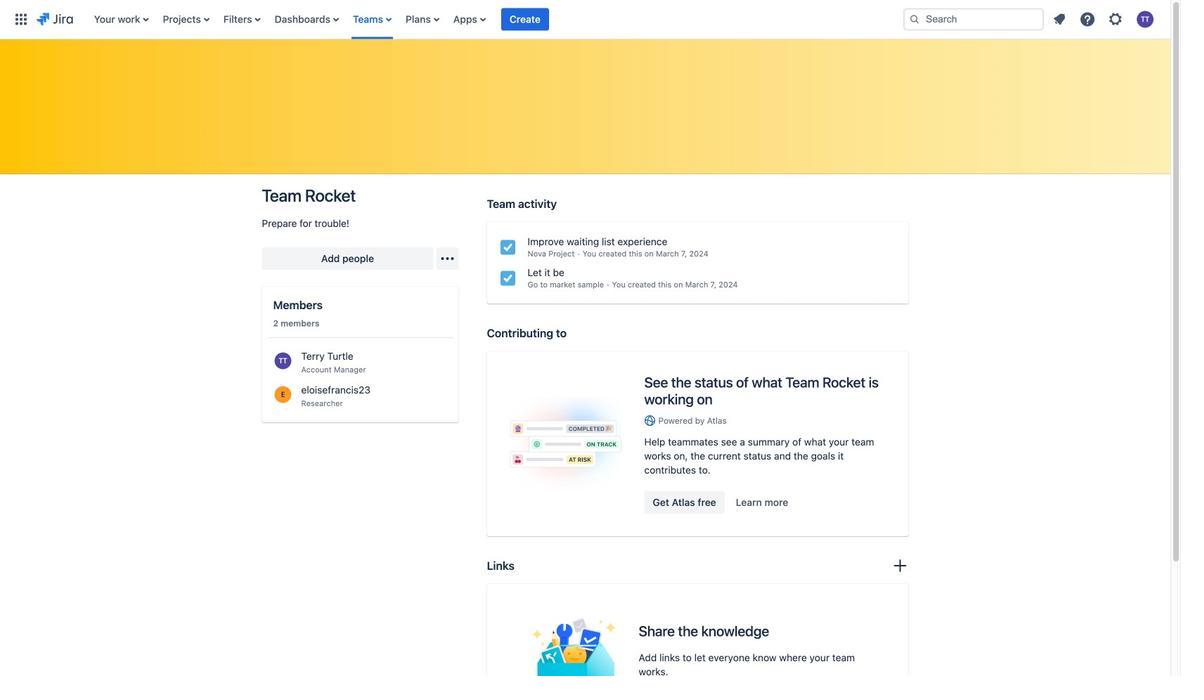 Task type: locate. For each thing, give the bounding box(es) containing it.
banner
[[0, 0, 1171, 39]]

None search field
[[904, 8, 1045, 31]]

list
[[87, 0, 893, 39], [1047, 7, 1163, 32]]

1 horizontal spatial list
[[1047, 7, 1163, 32]]

primary element
[[8, 0, 893, 39]]

Search field
[[904, 8, 1045, 31]]

list item
[[501, 0, 549, 39]]

search image
[[910, 14, 921, 25]]

appswitcher icon image
[[13, 11, 30, 28]]

atlas image
[[645, 415, 656, 427]]

actions image
[[439, 250, 456, 267]]

jira image
[[37, 11, 73, 28], [37, 11, 73, 28]]

group
[[645, 492, 797, 514]]



Task type: describe. For each thing, give the bounding box(es) containing it.
settings image
[[1108, 11, 1125, 28]]

add link image
[[892, 558, 909, 575]]

more information about this user image
[[301, 350, 448, 364]]

your profile and settings image
[[1137, 11, 1154, 28]]

0 horizontal spatial list
[[87, 0, 893, 39]]

help image
[[1080, 11, 1097, 28]]

notifications image
[[1052, 11, 1069, 28]]



Task type: vqa. For each thing, say whether or not it's contained in the screenshot.
Primary Element
yes



